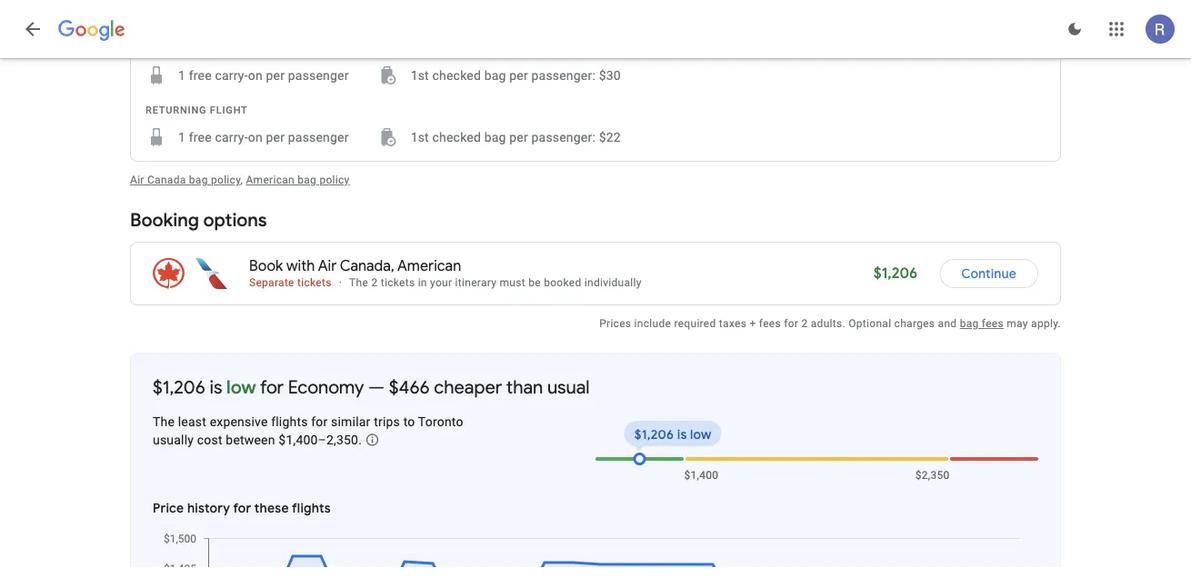 Task type: describe. For each thing, give the bounding box(es) containing it.
,
[[241, 174, 243, 186]]

—
[[368, 376, 385, 399]]

flight
[[210, 104, 248, 116]]

1st for 1st checked bag per passenger: $30
[[411, 68, 429, 83]]

required
[[674, 317, 716, 330]]

itinerary
[[455, 276, 497, 289]]

prices
[[599, 317, 631, 330]]

price history graph application
[[151, 532, 1039, 568]]

the for the 2 tickets in your itinerary must be booked individually
[[349, 276, 368, 289]]

free for 1st checked bag per passenger: $30
[[189, 68, 212, 83]]

1 policy from the left
[[211, 174, 241, 186]]

booking
[[130, 208, 199, 231]]

toronto
[[418, 414, 464, 429]]

separate
[[249, 276, 294, 289]]

price
[[153, 500, 184, 517]]

go back image
[[22, 18, 44, 40]]

is for $1,206 is low for economy — $466 cheaper than usual
[[210, 376, 222, 399]]

these
[[254, 500, 289, 517]]

1206 US dollars text field
[[874, 264, 918, 283]]

1 for 1st checked bag per passenger: $30
[[178, 68, 186, 83]]

economy
[[288, 376, 364, 399]]

bag right and
[[960, 317, 979, 330]]

+
[[750, 317, 756, 330]]

1st for 1st checked bag per passenger: $22
[[411, 130, 429, 145]]

1 fees from the left
[[759, 317, 781, 330]]

price history for these flights
[[153, 500, 331, 517]]

is for $1,206 is low
[[677, 427, 687, 443]]

cost
[[197, 433, 223, 448]]

1st checked bag per passenger: $30
[[411, 68, 621, 83]]

with
[[286, 257, 315, 276]]

$1,400
[[684, 469, 719, 482]]

the 2 tickets in your itinerary must be booked individually
[[349, 276, 642, 289]]

on for 1st checked bag per passenger: $22
[[248, 130, 263, 145]]

0 horizontal spatial american
[[246, 174, 295, 186]]

canada
[[147, 174, 186, 186]]

to
[[403, 414, 415, 429]]

taxes
[[719, 317, 747, 330]]

$30
[[599, 68, 621, 83]]

1 vertical spatial air
[[318, 257, 337, 276]]

charges
[[895, 317, 935, 330]]

separate tickets
[[249, 276, 332, 289]]

$1,206 is low
[[635, 427, 712, 443]]

bag for air canada bag policy , american bag policy
[[189, 174, 208, 186]]

passenger for 1st checked bag per passenger: $30
[[288, 68, 349, 83]]

1 tickets from the left
[[297, 276, 332, 289]]

1 vertical spatial american
[[397, 257, 461, 276]]

for up expensive
[[260, 376, 284, 399]]

1 horizontal spatial 2
[[802, 317, 808, 330]]

for inside the least expensive flights for similar trips to toronto usually cost between $1,400–2,350.
[[311, 414, 328, 429]]

canada,
[[340, 257, 394, 276]]

0 horizontal spatial 2
[[371, 276, 378, 289]]

expensive
[[210, 414, 268, 429]]

first checked bag costs 30 us dollars per passenger element
[[378, 65, 621, 86]]

bag right ,
[[298, 174, 317, 186]]

1st checked bag per passenger: $22
[[411, 130, 621, 145]]

least
[[178, 414, 206, 429]]

0 horizontal spatial air
[[130, 174, 144, 186]]

$1,206 for $1,206 is low for economy — $466 cheaper than usual
[[153, 376, 205, 399]]

include
[[634, 317, 671, 330]]

$1,206 for $1,206 is low
[[635, 427, 674, 443]]

change appearance image
[[1053, 7, 1097, 51]]

your
[[430, 276, 452, 289]]

$466
[[389, 376, 430, 399]]

$22
[[599, 130, 621, 145]]



Task type: vqa. For each thing, say whether or not it's contained in the screenshot.
"1 stop flight." Element corresponding to 7 hr 5 min
no



Task type: locate. For each thing, give the bounding box(es) containing it.
0 vertical spatial $1,206
[[874, 264, 918, 283]]

low up expensive
[[227, 376, 256, 399]]

0 vertical spatial 1 free carry-on per passenger
[[178, 68, 349, 83]]

book
[[249, 257, 283, 276]]

prices include required taxes + fees for 2 adults. optional charges and bag fees may apply.
[[599, 317, 1061, 330]]

1 free carry-on per passenger down flight
[[178, 130, 349, 145]]

history
[[187, 500, 230, 517]]

0 vertical spatial 1
[[178, 68, 186, 83]]

0 vertical spatial passenger
[[288, 68, 349, 83]]

the least expensive flights for similar trips to toronto usually cost between $1,400–2,350.
[[153, 414, 464, 448]]

$1,400–2,350.
[[279, 433, 362, 448]]

is up $1,400
[[677, 427, 687, 443]]

1 up returning in the left of the page
[[178, 68, 186, 83]]

2 horizontal spatial $1,206
[[874, 264, 918, 283]]

fees right +
[[759, 317, 781, 330]]

optional
[[849, 317, 892, 330]]

1 free carry-on per passenger up flight
[[178, 68, 349, 83]]

list
[[131, 0, 1060, 10]]

free down returning flight
[[189, 130, 212, 145]]

american
[[246, 174, 295, 186], [397, 257, 461, 276]]

low for $1,206 is low
[[690, 427, 712, 443]]

1 vertical spatial free
[[189, 130, 212, 145]]

0 vertical spatial low
[[227, 376, 256, 399]]

per
[[266, 68, 285, 83], [510, 68, 528, 83], [266, 130, 285, 145], [510, 130, 528, 145]]

1 passenger: from the top
[[532, 68, 596, 83]]

flights inside the least expensive flights for similar trips to toronto usually cost between $1,400–2,350.
[[271, 414, 308, 429]]

free for 1st checked bag per passenger: $22
[[189, 130, 212, 145]]

low up $1,400
[[690, 427, 712, 443]]

between
[[226, 433, 275, 448]]

must
[[500, 276, 526, 289]]

bag for 1st checked bag per passenger: $30
[[484, 68, 506, 83]]

1st
[[411, 68, 429, 83], [411, 130, 429, 145]]

1 passenger from the top
[[288, 68, 349, 83]]

tickets left in
[[381, 276, 415, 289]]

price history graph image
[[151, 532, 1039, 568]]

$1,206
[[874, 264, 918, 283], [153, 376, 205, 399], [635, 427, 674, 443]]

2 passenger from the top
[[288, 130, 349, 145]]

1 horizontal spatial tickets
[[381, 276, 415, 289]]

air
[[130, 174, 144, 186], [318, 257, 337, 276]]

in
[[418, 276, 427, 289]]

2 left adults.
[[802, 317, 808, 330]]

$1,206 is low for economy — $466 cheaper than usual
[[153, 376, 590, 399]]

free
[[189, 68, 212, 83], [189, 130, 212, 145]]

passenger:
[[532, 68, 596, 83], [532, 130, 596, 145]]

policy up the options
[[211, 174, 241, 186]]

the down 'book with air canada, american'
[[349, 276, 368, 289]]

2 1 from the top
[[178, 130, 186, 145]]

1 vertical spatial 1 free carry-on per passenger
[[178, 130, 349, 145]]

air canada bag policy , american bag policy
[[130, 174, 350, 186]]

checked for 1st checked bag per passenger: $22
[[432, 130, 481, 145]]

0 vertical spatial the
[[349, 276, 368, 289]]

policy
[[211, 174, 241, 186], [320, 174, 350, 186]]

list item
[[131, 0, 1060, 10]]

0 vertical spatial flights
[[271, 414, 308, 429]]

returning
[[146, 104, 207, 116]]

on for 1st checked bag per passenger: $30
[[248, 68, 263, 83]]

bag for 1st checked bag per passenger: $22
[[484, 130, 506, 145]]

1 down returning in the left of the page
[[178, 130, 186, 145]]

1
[[178, 68, 186, 83], [178, 130, 186, 145]]

2 tickets from the left
[[381, 276, 415, 289]]

carry- for 1st checked bag per passenger: $30
[[215, 68, 248, 83]]

fees
[[759, 317, 781, 330], [982, 317, 1004, 330]]

passenger: left $30
[[532, 68, 596, 83]]

0 vertical spatial 2
[[371, 276, 378, 289]]

2
[[371, 276, 378, 289], [802, 317, 808, 330]]

carry- up flight
[[215, 68, 248, 83]]

1 free carry-on per passenger
[[178, 68, 349, 83], [178, 130, 349, 145]]

1 for 1st checked bag per passenger: $22
[[178, 130, 186, 145]]

individually
[[585, 276, 642, 289]]

policy up 'book with air canada, american'
[[320, 174, 350, 186]]

2 fees from the left
[[982, 317, 1004, 330]]

0 vertical spatial is
[[210, 376, 222, 399]]

usually
[[153, 433, 194, 448]]

air left canada
[[130, 174, 144, 186]]

1 horizontal spatial is
[[677, 427, 687, 443]]

bag
[[484, 68, 506, 83], [484, 130, 506, 145], [189, 174, 208, 186], [298, 174, 317, 186], [960, 317, 979, 330]]

2 passenger: from the top
[[532, 130, 596, 145]]

0 vertical spatial american
[[246, 174, 295, 186]]

air canada bag policy link
[[130, 174, 241, 186]]

checked
[[432, 68, 481, 83], [432, 130, 481, 145]]

for left adults.
[[784, 317, 799, 330]]

2 down canada,
[[371, 276, 378, 289]]

0 horizontal spatial tickets
[[297, 276, 332, 289]]

1 vertical spatial checked
[[432, 130, 481, 145]]

1 vertical spatial $1,206
[[153, 376, 205, 399]]

cheaper
[[434, 376, 502, 399]]

0 vertical spatial 1st
[[411, 68, 429, 83]]

2 1 free carry-on per passenger from the top
[[178, 130, 349, 145]]

book with air canada, american
[[249, 257, 461, 276]]

1 1st from the top
[[411, 68, 429, 83]]

1 horizontal spatial air
[[318, 257, 337, 276]]

checked up first checked bag costs 22 us dollars per passenger element on the top
[[432, 68, 481, 83]]

0 vertical spatial carry-
[[215, 68, 248, 83]]

the for the least expensive flights for similar trips to toronto usually cost between $1,400–2,350.
[[153, 414, 175, 429]]

adults.
[[811, 317, 846, 330]]

the inside the least expensive flights for similar trips to toronto usually cost between $1,400–2,350.
[[153, 414, 175, 429]]

1 vertical spatial 1
[[178, 130, 186, 145]]

flights
[[271, 414, 308, 429], [292, 500, 331, 517]]

checked for 1st checked bag per passenger: $30
[[432, 68, 481, 83]]

carry- down flight
[[215, 130, 248, 145]]

1 horizontal spatial low
[[690, 427, 712, 443]]

0 horizontal spatial the
[[153, 414, 175, 429]]

0 vertical spatial passenger:
[[532, 68, 596, 83]]

american right ,
[[246, 174, 295, 186]]

0 vertical spatial checked
[[432, 68, 481, 83]]

flights up $1,400–2,350.
[[271, 414, 308, 429]]

and
[[938, 317, 957, 330]]

returning flight
[[146, 104, 248, 116]]

0 horizontal spatial fees
[[759, 317, 781, 330]]

1 checked from the top
[[432, 68, 481, 83]]

for left the these
[[233, 500, 251, 517]]

air right with
[[318, 257, 337, 276]]

1 vertical spatial carry-
[[215, 130, 248, 145]]

0 vertical spatial on
[[248, 68, 263, 83]]

2 carry- from the top
[[215, 130, 248, 145]]

2 free from the top
[[189, 130, 212, 145]]

1 free from the top
[[189, 68, 212, 83]]

0 vertical spatial free
[[189, 68, 212, 83]]

1 vertical spatial the
[[153, 414, 175, 429]]

bag right canada
[[189, 174, 208, 186]]

carry-
[[215, 68, 248, 83], [215, 130, 248, 145]]

1 horizontal spatial fees
[[982, 317, 1004, 330]]

for
[[784, 317, 799, 330], [260, 376, 284, 399], [311, 414, 328, 429], [233, 500, 251, 517]]

passenger: for $30
[[532, 68, 596, 83]]

0 horizontal spatial $1,206
[[153, 376, 205, 399]]

1 vertical spatial passenger
[[288, 130, 349, 145]]

low
[[227, 376, 256, 399], [690, 427, 712, 443]]

1 vertical spatial 1st
[[411, 130, 429, 145]]

continue
[[962, 266, 1017, 282]]

booking options
[[130, 208, 267, 231]]

0 horizontal spatial policy
[[211, 174, 241, 186]]

passenger
[[288, 68, 349, 83], [288, 130, 349, 145]]

tickets down with
[[297, 276, 332, 289]]

2 policy from the left
[[320, 174, 350, 186]]

be
[[529, 276, 541, 289]]

checked down first checked bag costs 30 us dollars per passenger element
[[432, 130, 481, 145]]

2 on from the top
[[248, 130, 263, 145]]

the up usually
[[153, 414, 175, 429]]

1 vertical spatial low
[[690, 427, 712, 443]]

low for $1,206 is low for economy — $466 cheaper than usual
[[227, 376, 256, 399]]

passenger: inside first checked bag costs 30 us dollars per passenger element
[[532, 68, 596, 83]]

may
[[1007, 317, 1028, 330]]

1 free carry-on per passenger for 1st checked bag per passenger: $30
[[178, 68, 349, 83]]

apply.
[[1031, 317, 1061, 330]]

continue button
[[940, 252, 1039, 296]]

flights right the these
[[292, 500, 331, 517]]

booked
[[544, 276, 582, 289]]

1 vertical spatial 2
[[802, 317, 808, 330]]

1 free carry-on per passenger for 1st checked bag per passenger: $22
[[178, 130, 349, 145]]

1 1 free carry-on per passenger from the top
[[178, 68, 349, 83]]

1 horizontal spatial $1,206
[[635, 427, 674, 443]]

the
[[349, 276, 368, 289], [153, 414, 175, 429]]

free up returning flight
[[189, 68, 212, 83]]

is
[[210, 376, 222, 399], [677, 427, 687, 443]]

2 vertical spatial $1,206
[[635, 427, 674, 443]]

similar
[[331, 414, 371, 429]]

options
[[203, 208, 267, 231]]

1 vertical spatial passenger:
[[532, 130, 596, 145]]

$2,350
[[916, 469, 950, 482]]

usual
[[547, 376, 590, 399]]

carry- for 1st checked bag per passenger: $22
[[215, 130, 248, 145]]

1 on from the top
[[248, 68, 263, 83]]

1 horizontal spatial the
[[349, 276, 368, 289]]

passenger for 1st checked bag per passenger: $22
[[288, 130, 349, 145]]

1st inside first checked bag costs 30 us dollars per passenger element
[[411, 68, 429, 83]]

2 1st from the top
[[411, 130, 429, 145]]

american up in
[[397, 257, 461, 276]]

$1,206 for $1,206
[[874, 264, 918, 283]]

american bag policy link
[[246, 174, 350, 186]]

1 horizontal spatial policy
[[320, 174, 350, 186]]

bag fees button
[[960, 317, 1004, 330]]

1 vertical spatial is
[[677, 427, 687, 443]]

1 horizontal spatial american
[[397, 257, 461, 276]]

learn more about price insights image
[[365, 433, 380, 447]]

passenger: left $22
[[532, 130, 596, 145]]

is up expensive
[[210, 376, 222, 399]]

passenger: inside first checked bag costs 22 us dollars per passenger element
[[532, 130, 596, 145]]

0 vertical spatial air
[[130, 174, 144, 186]]

1 carry- from the top
[[215, 68, 248, 83]]

2 checked from the top
[[432, 130, 481, 145]]

tickets
[[297, 276, 332, 289], [381, 276, 415, 289]]

1 1 from the top
[[178, 68, 186, 83]]

for up $1,400–2,350.
[[311, 414, 328, 429]]

1st inside first checked bag costs 22 us dollars per passenger element
[[411, 130, 429, 145]]

first checked bag costs 22 us dollars per passenger element
[[378, 126, 621, 148]]

bag down first checked bag costs 30 us dollars per passenger element
[[484, 130, 506, 145]]

1 vertical spatial flights
[[292, 500, 331, 517]]

on
[[248, 68, 263, 83], [248, 130, 263, 145]]

trips
[[374, 414, 400, 429]]

1 vertical spatial on
[[248, 130, 263, 145]]

bag up first checked bag costs 22 us dollars per passenger element on the top
[[484, 68, 506, 83]]

fees left may
[[982, 317, 1004, 330]]

than
[[506, 376, 543, 399]]

0 horizontal spatial low
[[227, 376, 256, 399]]

0 horizontal spatial is
[[210, 376, 222, 399]]

passenger: for $22
[[532, 130, 596, 145]]



